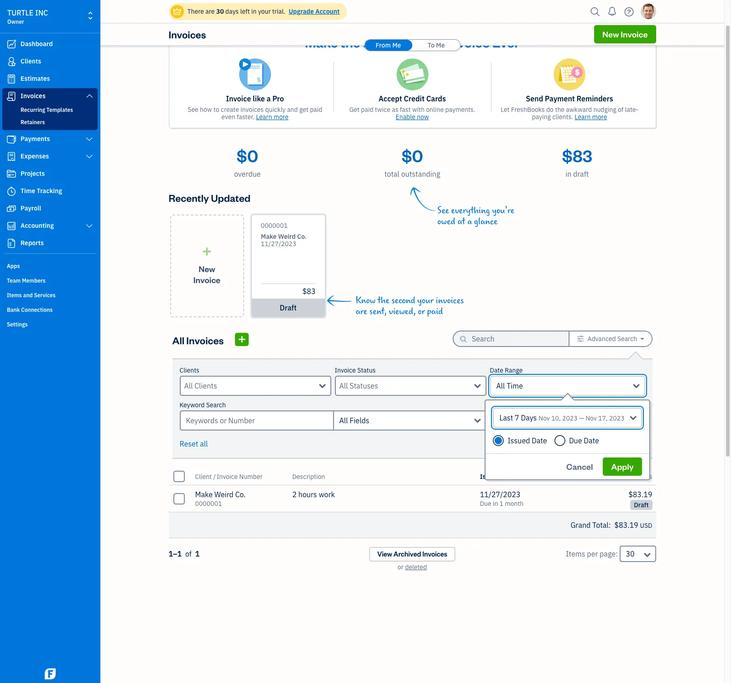 Task type: describe. For each thing, give the bounding box(es) containing it.
/ for client
[[213, 472, 216, 481]]

payment image
[[6, 135, 17, 144]]

All Statuses search field
[[339, 380, 475, 391]]

grand total : $83.19 usd
[[571, 521, 653, 530]]

accept credit cards get paid twice as fast with online payments. enable now
[[350, 94, 476, 121]]

caretdown image
[[517, 473, 521, 480]]

payments link
[[2, 131, 98, 147]]

apps
[[7, 263, 20, 269]]

freshbooks image
[[43, 668, 58, 679]]

0 vertical spatial $83.19
[[629, 490, 653, 499]]

money image
[[6, 204, 17, 213]]

cancel for bottom cancel button
[[567, 461, 593, 472]]

apply
[[611, 461, 634, 472]]

as
[[392, 105, 399, 114]]

chevron large down image for accounting
[[85, 222, 94, 230]]

clients link
[[2, 53, 98, 70]]

invoices link
[[2, 88, 98, 105]]

go to help image
[[622, 5, 637, 18]]

paying
[[532, 113, 551, 121]]

search image
[[588, 5, 603, 18]]

chart image
[[6, 221, 17, 231]]

draft inside $83 in draft
[[574, 169, 589, 179]]

time tracking
[[21, 187, 62, 195]]

all
[[200, 439, 208, 448]]

date left 'range'
[[490, 366, 504, 374]]

0 horizontal spatial of
[[185, 549, 192, 558]]

—
[[579, 414, 584, 422]]

dashboard image
[[6, 40, 17, 49]]

1–1
[[169, 549, 182, 558]]

0000001 inside make weird co. 0000001
[[195, 500, 222, 508]]

reset
[[180, 439, 198, 448]]

items per page:
[[566, 549, 618, 558]]

do
[[547, 105, 554, 114]]

Search text field
[[472, 332, 554, 346]]

co. inside 0000001 make weird co. 11/27/2023
[[297, 232, 307, 241]]

total
[[593, 521, 609, 530]]

0 vertical spatial your
[[258, 7, 271, 16]]

client image
[[6, 57, 17, 66]]

view archived invoices link
[[369, 547, 456, 562]]

payments
[[21, 135, 50, 143]]

due date inside invoice date option group
[[569, 436, 599, 445]]

co. inside make weird co. 0000001
[[235, 490, 246, 499]]

0 vertical spatial new
[[603, 29, 619, 39]]

1 vertical spatial new
[[199, 263, 215, 274]]

a inside see everything you're owed at a glance
[[468, 216, 472, 227]]

more for send payment reminders
[[593, 113, 608, 121]]

me for to me
[[436, 41, 445, 49]]

date down —
[[584, 436, 599, 445]]

outstanding
[[401, 169, 440, 179]]

0 vertical spatial in
[[251, 7, 257, 16]]

from me link
[[365, 40, 412, 51]]

trial.
[[272, 7, 286, 16]]

2
[[292, 490, 297, 499]]

enable
[[396, 113, 416, 121]]

clients.
[[553, 113, 573, 121]]

clients inside clients link
[[21, 57, 41, 65]]

per
[[587, 549, 598, 558]]

create
[[221, 105, 239, 114]]

reminders
[[577, 94, 614, 103]]

all invoices
[[172, 334, 224, 346]]

issued date inside invoice date option group
[[508, 436, 547, 445]]

items for items and services
[[7, 292, 22, 299]]

0 vertical spatial are
[[206, 7, 215, 16]]

send
[[526, 94, 544, 103]]

recurring templates
[[21, 106, 73, 113]]

fields
[[350, 416, 370, 425]]

Date Range field
[[493, 408, 642, 428]]

:
[[609, 521, 611, 530]]

second
[[392, 295, 416, 306]]

1 horizontal spatial due
[[526, 472, 537, 481]]

the for make the most payable invoice ever
[[341, 33, 361, 51]]

advanced search button
[[570, 332, 652, 346]]

2 nov from the left
[[586, 414, 597, 422]]

invoices for even
[[241, 105, 264, 114]]

Keyword Search field
[[333, 411, 487, 431]]

recently updated
[[169, 191, 251, 204]]

like
[[253, 94, 265, 103]]

$83 for $83
[[303, 287, 316, 296]]

learn more for a
[[256, 113, 289, 121]]

in inside $83 in draft
[[566, 169, 572, 179]]

bank
[[7, 306, 20, 313]]

$83.19 draft
[[629, 490, 653, 509]]

days
[[521, 413, 537, 422]]

make for make the most payable invoice ever
[[305, 33, 338, 51]]

payments.
[[446, 105, 476, 114]]

get
[[350, 105, 360, 114]]

due inside invoice date option group
[[569, 436, 582, 445]]

archived
[[394, 550, 421, 558]]

from
[[376, 41, 391, 49]]

0 horizontal spatial due date
[[526, 472, 552, 481]]

/ for amount
[[631, 472, 633, 481]]

report image
[[6, 239, 17, 248]]

upgrade
[[289, 7, 314, 16]]

how
[[200, 105, 212, 114]]

0 vertical spatial a
[[267, 94, 271, 103]]

expenses
[[21, 152, 49, 160]]

date range
[[490, 366, 523, 374]]

make weird co. 0000001
[[195, 490, 246, 508]]

updated
[[211, 191, 251, 204]]

bank connections link
[[2, 303, 98, 316]]

projects
[[21, 169, 45, 178]]

2 hours work
[[292, 490, 335, 499]]

even
[[222, 113, 235, 121]]

send payment reminders image
[[554, 58, 586, 90]]

last 7 days nov 10, 2023 — nov 17, 2023
[[500, 413, 625, 422]]

0 horizontal spatial 30
[[216, 7, 224, 16]]

timer image
[[6, 187, 17, 196]]

me for from me
[[393, 41, 401, 49]]

new invoice link for know the second your invoices are sent, viewed, or paid
[[170, 215, 244, 317]]

turtle inc owner
[[7, 8, 48, 25]]

most
[[363, 33, 393, 51]]

due inside 11/27/2023 due in 1 month
[[480, 500, 492, 508]]

main element
[[0, 0, 123, 683]]

see everything you're owed at a glance
[[438, 205, 515, 227]]

online
[[426, 105, 444, 114]]

client link
[[195, 472, 213, 481]]

1 vertical spatial 1
[[195, 549, 200, 558]]

2 / from the left
[[522, 472, 525, 481]]

reset all button
[[180, 438, 208, 449]]

fast
[[400, 105, 411, 114]]

1 vertical spatial $83.19
[[615, 521, 639, 530]]

see for see everything you're owed at a glance
[[438, 205, 449, 216]]

get
[[300, 105, 309, 114]]

1 vertical spatial new invoice
[[194, 263, 221, 285]]

keyword search
[[180, 401, 226, 409]]

to
[[214, 105, 219, 114]]

paid inside see how to create invoices quickly and get paid even faster.
[[310, 105, 323, 114]]

send payment reminders
[[526, 94, 614, 103]]

paid inside accept credit cards get paid twice as fast with online payments. enable now
[[361, 105, 374, 114]]

let
[[501, 105, 510, 114]]

accounting link
[[2, 218, 98, 234]]

items for items per page:
[[566, 549, 586, 558]]

2 hours work link
[[281, 485, 477, 512]]

chevron large down image for expenses
[[85, 153, 94, 160]]

1 vertical spatial cancel button
[[558, 458, 602, 476]]

chevron large down image for invoices
[[85, 92, 94, 100]]

$0 for $0 total outstanding
[[402, 145, 423, 166]]

2 2023 from the left
[[610, 414, 625, 422]]

accept
[[379, 94, 402, 103]]

time inside dropdown button
[[507, 381, 523, 390]]

0000001 make weird co. 11/27/2023
[[261, 221, 307, 248]]

1 vertical spatial clients
[[180, 366, 199, 374]]

draft inside $83.19 draft
[[634, 501, 649, 509]]

1 vertical spatial issued date
[[480, 472, 516, 481]]

at
[[458, 216, 466, 227]]

1 vertical spatial issued
[[480, 472, 500, 481]]



Task type: locate. For each thing, give the bounding box(es) containing it.
0 horizontal spatial 0000001
[[195, 500, 222, 508]]

date down days
[[532, 436, 547, 445]]

0 horizontal spatial make
[[195, 490, 213, 499]]

your right second
[[418, 295, 434, 306]]

0 horizontal spatial status
[[358, 366, 376, 374]]

all time
[[497, 381, 523, 390]]

nov left 10,
[[539, 414, 550, 422]]

of right 1–1
[[185, 549, 192, 558]]

issued
[[508, 436, 530, 445], [480, 472, 500, 481]]

new down notifications image
[[603, 29, 619, 39]]

chevron large down image for payments
[[85, 136, 94, 143]]

turtle
[[7, 8, 33, 17]]

1 2023 from the left
[[563, 414, 578, 422]]

0 vertical spatial new invoice
[[603, 29, 648, 39]]

or down archived at bottom right
[[398, 563, 404, 571]]

0 vertical spatial time
[[21, 187, 35, 195]]

date left caretdown image
[[502, 472, 516, 481]]

1 vertical spatial 30
[[626, 549, 635, 558]]

glance
[[474, 216, 498, 227]]

3 chevron large down image from the top
[[85, 153, 94, 160]]

0 vertical spatial and
[[287, 105, 298, 114]]

1 right 1–1
[[195, 549, 200, 558]]

1 horizontal spatial the
[[378, 295, 390, 306]]

connections
[[21, 306, 53, 313]]

1 horizontal spatial new invoice link
[[595, 25, 656, 43]]

1 horizontal spatial items
[[566, 549, 586, 558]]

search
[[618, 335, 638, 343], [206, 401, 226, 409]]

and inside items and services 'link'
[[23, 292, 33, 299]]

all inside dropdown button
[[497, 381, 505, 390]]

1 horizontal spatial status
[[634, 472, 653, 481]]

1 vertical spatial status
[[634, 472, 653, 481]]

grand
[[571, 521, 591, 530]]

30 right page:
[[626, 549, 635, 558]]

invoice like a pro
[[226, 94, 284, 103]]

learn
[[256, 113, 272, 121], [575, 113, 591, 121]]

the left most
[[341, 33, 361, 51]]

1 vertical spatial are
[[356, 306, 368, 317]]

issued up 11/27/2023 due in 1 month
[[480, 472, 500, 481]]

issued down the 7
[[508, 436, 530, 445]]

$0 inside $0 total outstanding
[[402, 145, 423, 166]]

paid right the get
[[310, 105, 323, 114]]

see
[[188, 105, 199, 114], [438, 205, 449, 216]]

1 horizontal spatial 1
[[500, 500, 504, 508]]

of left late-
[[618, 105, 624, 114]]

1 horizontal spatial draft
[[574, 169, 589, 179]]

me
[[393, 41, 401, 49], [436, 41, 445, 49]]

invoice image
[[6, 92, 17, 101]]

0 vertical spatial new invoice link
[[595, 25, 656, 43]]

learn for a
[[256, 113, 272, 121]]

see inside see everything you're owed at a glance
[[438, 205, 449, 216]]

are right the there
[[206, 7, 215, 16]]

1 horizontal spatial $0
[[402, 145, 423, 166]]

time right timer icon
[[21, 187, 35, 195]]

0 vertical spatial clients
[[21, 57, 41, 65]]

0 horizontal spatial 2023
[[563, 414, 578, 422]]

expense image
[[6, 152, 17, 161]]

see up owed
[[438, 205, 449, 216]]

$83.19 right :
[[615, 521, 639, 530]]

$83.19
[[629, 490, 653, 499], [615, 521, 639, 530]]

upgrade account link
[[287, 7, 340, 16]]

the up sent,
[[378, 295, 390, 306]]

issued inside invoice date option group
[[508, 436, 530, 445]]

1 chevron large down image from the top
[[85, 92, 94, 100]]

reports
[[21, 239, 44, 247]]

to me link
[[413, 40, 460, 51]]

1 me from the left
[[393, 41, 401, 49]]

make for make weird co. 0000001
[[195, 490, 213, 499]]

invoice date option group
[[493, 428, 642, 446]]

and left the get
[[287, 105, 298, 114]]

cancel down invoice date option group
[[567, 461, 593, 472]]

/ left status link
[[631, 472, 633, 481]]

issued date link
[[480, 472, 522, 481]]

0 vertical spatial 30
[[216, 7, 224, 16]]

learn for reminders
[[575, 113, 591, 121]]

invoices up the deleted
[[423, 550, 448, 558]]

1 horizontal spatial and
[[287, 105, 298, 114]]

clients down all invoices at the left of the page
[[180, 366, 199, 374]]

0000001
[[261, 221, 288, 230], [195, 500, 222, 508]]

/ right 'client'
[[213, 472, 216, 481]]

learn more for reminders
[[575, 113, 608, 121]]

/ right caretdown image
[[522, 472, 525, 481]]

1 horizontal spatial your
[[418, 295, 434, 306]]

items
[[7, 292, 22, 299], [566, 549, 586, 558]]

new
[[603, 29, 619, 39], [199, 263, 215, 274]]

chevron large down image up recurring templates link
[[85, 92, 94, 100]]

0000001 inside 0000001 make weird co. 11/27/2023
[[261, 221, 288, 230]]

0 vertical spatial the
[[341, 33, 361, 51]]

cancel button down —
[[562, 434, 605, 453]]

$83 for $83 in draft
[[562, 145, 593, 166]]

chevron large down image inside payments link
[[85, 136, 94, 143]]

to
[[428, 41, 435, 49]]

your left trial.
[[258, 7, 271, 16]]

retainers link
[[4, 117, 96, 128]]

1 vertical spatial co.
[[235, 490, 246, 499]]

0 horizontal spatial a
[[267, 94, 271, 103]]

freshbooks
[[511, 105, 545, 114]]

the inside let freshbooks do the awkward nudging of late- paying clients.
[[555, 105, 565, 114]]

invoices left the 'add invoice' image
[[186, 334, 224, 346]]

are inside know the second your invoices are sent, viewed, or paid
[[356, 306, 368, 317]]

search left caretdown icon
[[618, 335, 638, 343]]

invoices down the there
[[169, 28, 206, 41]]

0 vertical spatial all
[[172, 334, 184, 346]]

estimate image
[[6, 74, 17, 84]]

see left the how
[[188, 105, 199, 114]]

and down team members
[[23, 292, 33, 299]]

chevron large down image up projects link
[[85, 153, 94, 160]]

project image
[[6, 169, 17, 179]]

see inside see how to create invoices quickly and get paid even faster.
[[188, 105, 199, 114]]

paid right 'viewed,'
[[427, 306, 443, 317]]

0 horizontal spatial items
[[7, 292, 22, 299]]

1 horizontal spatial time
[[507, 381, 523, 390]]

invoices for paid
[[436, 295, 464, 306]]

Items per page: field
[[620, 546, 656, 562]]

0 vertical spatial weird
[[278, 232, 296, 241]]

dashboard
[[21, 40, 53, 48]]

team
[[7, 277, 21, 284]]

1 horizontal spatial invoices
[[436, 295, 464, 306]]

description
[[292, 472, 325, 481]]

more down reminders
[[593, 113, 608, 121]]

paid right "get"
[[361, 105, 374, 114]]

paid inside know the second your invoices are sent, viewed, or paid
[[427, 306, 443, 317]]

close image
[[640, 32, 650, 42]]

due date down —
[[569, 436, 599, 445]]

0 vertical spatial see
[[188, 105, 199, 114]]

learn right clients.
[[575, 113, 591, 121]]

notifications image
[[605, 2, 620, 21]]

tracking
[[37, 187, 62, 195]]

1 horizontal spatial search
[[618, 335, 638, 343]]

0 horizontal spatial the
[[341, 33, 361, 51]]

2 horizontal spatial in
[[566, 169, 572, 179]]

know the second your invoices are sent, viewed, or paid
[[356, 295, 464, 317]]

1 horizontal spatial clients
[[180, 366, 199, 374]]

items inside 'link'
[[7, 292, 22, 299]]

me inside from me link
[[393, 41, 401, 49]]

cancel button down invoice date option group
[[558, 458, 602, 476]]

search for keyword search
[[206, 401, 226, 409]]

1 horizontal spatial see
[[438, 205, 449, 216]]

items and services
[[7, 292, 56, 299]]

due left month
[[480, 500, 492, 508]]

1 nov from the left
[[539, 414, 550, 422]]

cards
[[427, 94, 446, 103]]

all inside field
[[339, 416, 348, 425]]

1 horizontal spatial or
[[418, 306, 425, 317]]

estimates link
[[2, 71, 98, 87]]

0 horizontal spatial are
[[206, 7, 215, 16]]

$83.19 down status link
[[629, 490, 653, 499]]

1 learn more from the left
[[256, 113, 289, 121]]

total
[[385, 169, 400, 179]]

team members
[[7, 277, 46, 284]]

search for advanced search
[[618, 335, 638, 343]]

1 learn from the left
[[256, 113, 272, 121]]

accept credit cards image
[[397, 58, 429, 90]]

2023 right 17,
[[610, 414, 625, 422]]

me right from
[[393, 41, 401, 49]]

0 horizontal spatial draft
[[280, 303, 297, 312]]

let freshbooks do the awkward nudging of late- paying clients.
[[501, 105, 639, 121]]

1 horizontal spatial co.
[[297, 232, 307, 241]]

2 horizontal spatial make
[[305, 33, 338, 51]]

new invoice link for invoices
[[595, 25, 656, 43]]

2 chevron large down image from the top
[[85, 136, 94, 143]]

2023 left —
[[563, 414, 578, 422]]

overdue
[[234, 169, 261, 179]]

date right caretdown image
[[539, 472, 552, 481]]

11/27/2023 due in 1 month
[[480, 490, 524, 508]]

1 horizontal spatial due date
[[569, 436, 599, 445]]

status up $83.19 draft
[[634, 472, 653, 481]]

Keyword Search text field
[[180, 411, 333, 431]]

new down plus icon
[[199, 263, 215, 274]]

all
[[172, 334, 184, 346], [497, 381, 505, 390], [339, 416, 348, 425]]

weird inside 0000001 make weird co. 11/27/2023
[[278, 232, 296, 241]]

1 horizontal spatial 30
[[626, 549, 635, 558]]

or
[[418, 306, 425, 317], [398, 563, 404, 571]]

2 vertical spatial all
[[339, 416, 348, 425]]

crown image
[[172, 7, 182, 16]]

time inside "link"
[[21, 187, 35, 195]]

1 vertical spatial time
[[507, 381, 523, 390]]

1 horizontal spatial learn
[[575, 113, 591, 121]]

0 horizontal spatial clients
[[21, 57, 41, 65]]

more down pro
[[274, 113, 289, 121]]

1 vertical spatial 0000001
[[195, 500, 222, 508]]

deleted
[[405, 563, 427, 571]]

1 horizontal spatial paid
[[361, 105, 374, 114]]

all time button
[[490, 376, 645, 396]]

make the most payable invoice ever
[[305, 33, 520, 51]]

time down 'range'
[[507, 381, 523, 390]]

1–1 of 1
[[169, 549, 200, 558]]

me inside to me link
[[436, 41, 445, 49]]

invoices inside main "element"
[[21, 92, 46, 100]]

of
[[618, 105, 624, 114], [185, 549, 192, 558]]

search inside dropdown button
[[618, 335, 638, 343]]

paid
[[310, 105, 323, 114], [361, 105, 374, 114], [427, 306, 443, 317]]

now
[[417, 113, 429, 121]]

0 horizontal spatial your
[[258, 7, 271, 16]]

0 vertical spatial due
[[569, 436, 582, 445]]

client / invoice number
[[195, 472, 263, 481]]

all for all fields
[[339, 416, 348, 425]]

payable
[[396, 33, 444, 51]]

me right to
[[436, 41, 445, 49]]

0 horizontal spatial new
[[199, 263, 215, 274]]

2 horizontal spatial all
[[497, 381, 505, 390]]

1 vertical spatial a
[[468, 216, 472, 227]]

know
[[356, 295, 376, 306]]

2 learn more from the left
[[575, 113, 608, 121]]

the inside know the second your invoices are sent, viewed, or paid
[[378, 295, 390, 306]]

1 vertical spatial or
[[398, 563, 404, 571]]

1 vertical spatial due date
[[526, 472, 552, 481]]

30
[[216, 7, 224, 16], [626, 549, 635, 558]]

0 horizontal spatial and
[[23, 292, 33, 299]]

search right the keyword
[[206, 401, 226, 409]]

clients up estimates on the left top
[[21, 57, 41, 65]]

payment
[[545, 94, 575, 103]]

$0 inside $0 overdue
[[237, 145, 258, 166]]

or right 'viewed,'
[[418, 306, 425, 317]]

account
[[316, 7, 340, 16]]

cancel for cancel button to the top
[[570, 438, 596, 448]]

2 vertical spatial in
[[493, 500, 498, 508]]

due down —
[[569, 436, 582, 445]]

or inside know the second your invoices are sent, viewed, or paid
[[418, 306, 425, 317]]

everything
[[451, 205, 490, 216]]

apps link
[[2, 259, 98, 273]]

chevron large down image inside invoices link
[[85, 92, 94, 100]]

cancel down —
[[570, 438, 596, 448]]

weird
[[278, 232, 296, 241], [214, 490, 234, 499]]

3 / from the left
[[631, 472, 633, 481]]

7
[[515, 413, 519, 422]]

1 horizontal spatial make
[[261, 232, 277, 241]]

2 $0 from the left
[[402, 145, 423, 166]]

2 more from the left
[[593, 113, 608, 121]]

quickly
[[265, 105, 286, 114]]

0 horizontal spatial nov
[[539, 414, 550, 422]]

usd
[[640, 521, 653, 530]]

credit
[[404, 94, 425, 103]]

co.
[[297, 232, 307, 241], [235, 490, 246, 499]]

chevron large down image
[[85, 92, 94, 100], [85, 136, 94, 143], [85, 153, 94, 160], [85, 222, 94, 230]]

invoices
[[169, 28, 206, 41], [21, 92, 46, 100], [186, 334, 224, 346], [423, 550, 448, 558]]

a left pro
[[267, 94, 271, 103]]

with
[[412, 105, 425, 114]]

chevron large down image up reports link
[[85, 222, 94, 230]]

learn right faster.
[[256, 113, 272, 121]]

invoice like a pro image
[[239, 58, 271, 90]]

30 left days at the left top
[[216, 7, 224, 16]]

30 inside field
[[626, 549, 635, 558]]

All Clients search field
[[184, 380, 319, 391]]

plus image
[[202, 247, 212, 256]]

1 vertical spatial make
[[261, 232, 277, 241]]

add invoice image
[[238, 334, 246, 345]]

settings link
[[2, 317, 98, 331]]

are
[[206, 7, 215, 16], [356, 306, 368, 317]]

recurring templates link
[[4, 105, 96, 116]]

2 vertical spatial draft
[[634, 501, 649, 509]]

0 horizontal spatial issued
[[480, 472, 500, 481]]

month
[[505, 500, 524, 508]]

amount / status
[[607, 472, 653, 481]]

$0 up outstanding
[[402, 145, 423, 166]]

0 vertical spatial 1
[[500, 500, 504, 508]]

estimates
[[21, 74, 50, 83]]

more for invoice like a pro
[[274, 113, 289, 121]]

late-
[[625, 105, 639, 114]]

the for know the second your invoices are sent, viewed, or paid
[[378, 295, 390, 306]]

retainers
[[21, 119, 45, 126]]

2 vertical spatial make
[[195, 490, 213, 499]]

left
[[240, 7, 250, 16]]

2 horizontal spatial draft
[[634, 501, 649, 509]]

1 horizontal spatial a
[[468, 216, 472, 227]]

chevron large down image inside accounting link
[[85, 222, 94, 230]]

invoices inside see how to create invoices quickly and get paid even faster.
[[241, 105, 264, 114]]

time tracking link
[[2, 183, 98, 200]]

1 horizontal spatial 0000001
[[261, 221, 288, 230]]

2 me from the left
[[436, 41, 445, 49]]

make inside make weird co. 0000001
[[195, 490, 213, 499]]

0 vertical spatial 0000001
[[261, 221, 288, 230]]

0 horizontal spatial /
[[213, 472, 216, 481]]

items down team
[[7, 292, 22, 299]]

caretdown image
[[641, 335, 645, 342]]

and
[[287, 105, 298, 114], [23, 292, 33, 299]]

new invoice down go to help image
[[603, 29, 648, 39]]

1 vertical spatial invoices
[[436, 295, 464, 306]]

0 vertical spatial status
[[358, 366, 376, 374]]

0 horizontal spatial co.
[[235, 490, 246, 499]]

$0 for $0 overdue
[[237, 145, 258, 166]]

invoices up recurring
[[21, 92, 46, 100]]

1 $0 from the left
[[237, 145, 258, 166]]

0 vertical spatial search
[[618, 335, 638, 343]]

invoices inside view archived invoices or deleted
[[423, 550, 448, 558]]

issued date down days
[[508, 436, 547, 445]]

status link
[[634, 472, 653, 481]]

1 vertical spatial in
[[566, 169, 572, 179]]

items left per
[[566, 549, 586, 558]]

0 vertical spatial cancel button
[[562, 434, 605, 453]]

1 horizontal spatial 2023
[[610, 414, 625, 422]]

and inside see how to create invoices quickly and get paid even faster.
[[287, 105, 298, 114]]

learn more down reminders
[[575, 113, 608, 121]]

1 vertical spatial of
[[185, 549, 192, 558]]

see for see how to create invoices quickly and get paid even faster.
[[188, 105, 199, 114]]

issued date left caretdown image
[[480, 472, 516, 481]]

11/27/2023 inside 0000001 make weird co. 11/27/2023
[[261, 240, 297, 248]]

0 vertical spatial issued
[[508, 436, 530, 445]]

1 vertical spatial draft
[[280, 303, 297, 312]]

due date right caretdown image
[[526, 472, 552, 481]]

nov right —
[[586, 414, 597, 422]]

all for all invoices
[[172, 334, 184, 346]]

learn more down pro
[[256, 113, 289, 121]]

4 chevron large down image from the top
[[85, 222, 94, 230]]

0 vertical spatial 11/27/2023
[[261, 240, 297, 248]]

$0 up overdue
[[237, 145, 258, 166]]

the right the do
[[555, 105, 565, 114]]

1 vertical spatial search
[[206, 401, 226, 409]]

issued date
[[508, 436, 547, 445], [480, 472, 516, 481]]

1 vertical spatial see
[[438, 205, 449, 216]]

weird inside make weird co. 0000001
[[214, 490, 234, 499]]

invoice number link
[[217, 472, 263, 481]]

1 inside 11/27/2023 due in 1 month
[[500, 500, 504, 508]]

more
[[274, 113, 289, 121], [593, 113, 608, 121]]

11/27/2023 inside 11/27/2023 due in 1 month
[[480, 490, 521, 499]]

of inside let freshbooks do the awkward nudging of late- paying clients.
[[618, 105, 624, 114]]

amount
[[607, 472, 629, 481]]

1 more from the left
[[274, 113, 289, 121]]

chevron large down image down retainers link
[[85, 136, 94, 143]]

0 horizontal spatial time
[[21, 187, 35, 195]]

2 vertical spatial the
[[378, 295, 390, 306]]

0 horizontal spatial paid
[[310, 105, 323, 114]]

0 vertical spatial invoices
[[241, 105, 264, 114]]

0 vertical spatial issued date
[[508, 436, 547, 445]]

settings image
[[577, 335, 585, 342]]

17,
[[599, 414, 608, 422]]

are down know
[[356, 306, 368, 317]]

due right caretdown image
[[526, 472, 537, 481]]

make inside 0000001 make weird co. 11/27/2023
[[261, 232, 277, 241]]

your inside know the second your invoices are sent, viewed, or paid
[[418, 295, 434, 306]]

0 vertical spatial items
[[7, 292, 22, 299]]

invoices inside know the second your invoices are sent, viewed, or paid
[[436, 295, 464, 306]]

in inside 11/27/2023 due in 1 month
[[493, 500, 498, 508]]

1 left month
[[500, 500, 504, 508]]

status up all statuses search field
[[358, 366, 376, 374]]

faster.
[[237, 113, 255, 121]]

all for all time
[[497, 381, 505, 390]]

2 learn from the left
[[575, 113, 591, 121]]

items and services link
[[2, 288, 98, 302]]

0 horizontal spatial see
[[188, 105, 199, 114]]

0 horizontal spatial all
[[172, 334, 184, 346]]

or inside view archived invoices or deleted
[[398, 563, 404, 571]]

new invoice down plus icon
[[194, 263, 221, 285]]

1 horizontal spatial issued
[[508, 436, 530, 445]]

due date link
[[526, 472, 552, 481]]

a right at
[[468, 216, 472, 227]]

1 / from the left
[[213, 472, 216, 481]]



Task type: vqa. For each thing, say whether or not it's contained in the screenshot.
the middle Make
yes



